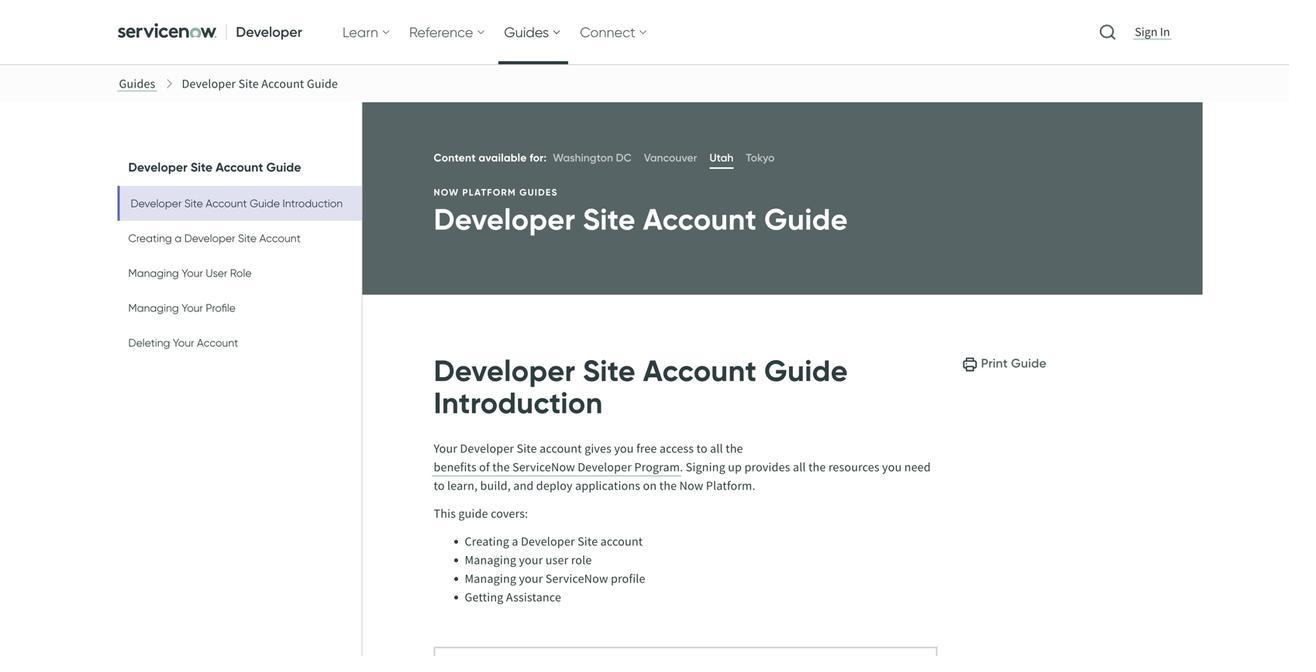 Task type: vqa. For each thing, say whether or not it's contained in the screenshot.
Guides
yes



Task type: locate. For each thing, give the bounding box(es) containing it.
site
[[239, 76, 259, 92]]

developer
[[236, 23, 302, 41], [182, 76, 236, 92]]

developer for developer site account guide
[[182, 76, 236, 92]]

connect button
[[574, 0, 654, 64]]

developer link
[[111, 0, 312, 64]]

1 vertical spatial developer
[[182, 76, 236, 92]]

reference button
[[403, 0, 492, 64]]

account
[[262, 76, 304, 92]]

developer inside 'link'
[[236, 23, 302, 41]]

sign in button
[[1132, 23, 1174, 41]]

developer up developer site account guide
[[236, 23, 302, 41]]

developer left the site
[[182, 76, 236, 92]]

sign
[[1135, 24, 1158, 40]]

developer site account guide
[[182, 76, 338, 92]]

developer for developer
[[236, 23, 302, 41]]

0 vertical spatial developer
[[236, 23, 302, 41]]



Task type: describe. For each thing, give the bounding box(es) containing it.
connect
[[580, 24, 636, 41]]

sign in
[[1135, 24, 1171, 40]]

guide
[[307, 76, 338, 92]]

guides button
[[498, 0, 568, 64]]

learn
[[343, 24, 378, 41]]

reference
[[409, 24, 473, 41]]

guides
[[504, 24, 549, 41]]

in
[[1161, 24, 1171, 40]]

learn button
[[336, 0, 397, 64]]



